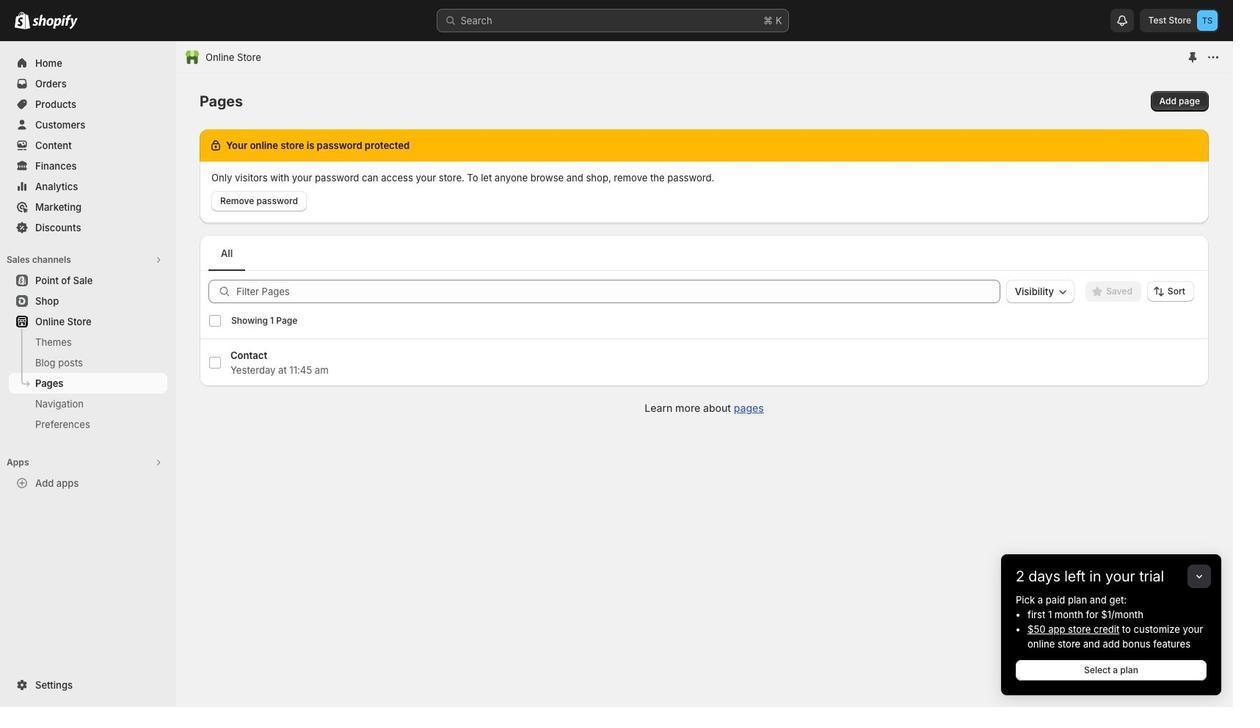 Task type: locate. For each thing, give the bounding box(es) containing it.
online store image
[[185, 50, 200, 65]]

0 horizontal spatial shopify image
[[15, 12, 30, 29]]

shopify image
[[15, 12, 30, 29], [32, 15, 78, 29]]



Task type: vqa. For each thing, say whether or not it's contained in the screenshot.
"text box"
no



Task type: describe. For each thing, give the bounding box(es) containing it.
test store image
[[1198, 10, 1218, 31]]

1 horizontal spatial shopify image
[[32, 15, 78, 29]]



